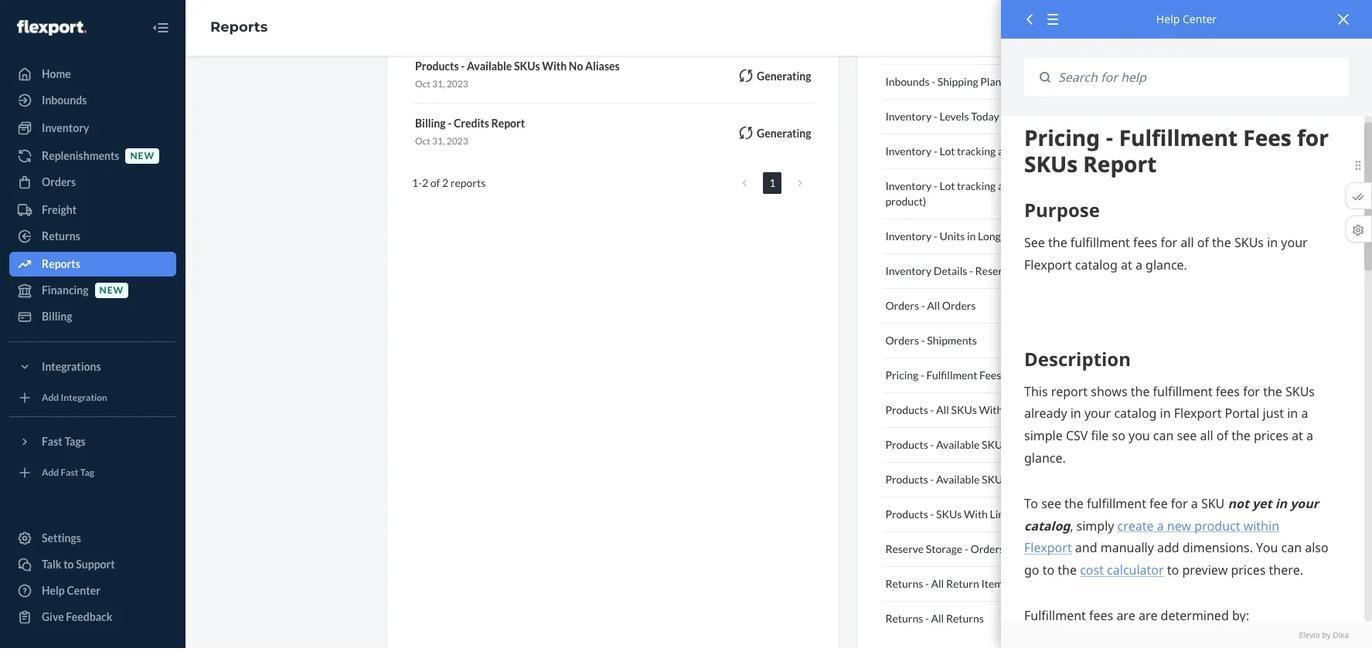 Task type: locate. For each thing, give the bounding box(es) containing it.
0 vertical spatial inbounds
[[886, 75, 930, 88]]

products - all skus with alias counts
[[886, 404, 1064, 417]]

chevron left image
[[742, 178, 747, 189]]

inventory up the replenishments on the left top
[[42, 121, 89, 135]]

- for products - all skus with alias counts
[[930, 404, 934, 417]]

1 1 from the left
[[412, 176, 418, 190]]

1 2023 from the top
[[447, 78, 468, 90]]

-
[[461, 60, 465, 73], [932, 75, 936, 88], [934, 110, 938, 123], [448, 117, 452, 130], [934, 145, 938, 158], [418, 176, 422, 190], [934, 179, 938, 193], [934, 230, 938, 243], [970, 264, 973, 278], [921, 299, 925, 312], [921, 334, 925, 347], [921, 369, 925, 382], [930, 404, 934, 417], [930, 438, 934, 452], [930, 473, 934, 486], [930, 508, 934, 521], [965, 543, 969, 556], [925, 578, 929, 591], [925, 612, 929, 625]]

orders link
[[9, 170, 176, 195]]

available down the products - all skus with alias counts on the bottom right of page
[[936, 438, 980, 452]]

generating for products - available skus with no aliases
[[757, 70, 811, 83]]

1 vertical spatial alias
[[1036, 438, 1059, 452]]

1 vertical spatial fefo
[[1018, 179, 1045, 193]]

- left "levels"
[[934, 110, 938, 123]]

products inside products - available skus with no aliases oct 31, 2023
[[415, 60, 459, 73]]

orders up pricing
[[886, 334, 919, 347]]

fast tags
[[42, 435, 86, 448]]

1 add from the top
[[42, 392, 59, 404]]

- up reserve storage - orders & transfers
[[930, 508, 934, 521]]

1 right chevron left icon
[[769, 176, 776, 190]]

alias down pricing - fulfillment fees for skus button
[[1005, 404, 1028, 417]]

inventory up product)
[[886, 179, 932, 193]]

freight
[[42, 203, 77, 216]]

0 vertical spatial tracking
[[957, 145, 996, 158]]

1 horizontal spatial new
[[130, 150, 155, 162]]

available for products - available skus with no aliases oct 31, 2023
[[467, 60, 512, 73]]

- inside button
[[932, 75, 936, 88]]

2 left of in the left top of the page
[[422, 176, 428, 190]]

31, up billing - credits report oct 31, 2023
[[432, 78, 445, 90]]

storage
[[1029, 230, 1066, 243], [1016, 264, 1053, 278], [926, 543, 963, 556]]

1 vertical spatial new
[[99, 285, 124, 296]]

0 vertical spatial no
[[569, 60, 583, 73]]

lot inside 'inventory - lot tracking and fefo (single product)'
[[940, 179, 955, 193]]

1 horizontal spatial inbounds
[[886, 75, 930, 88]]

alias down products - all skus with alias counts button
[[1036, 438, 1059, 452]]

available up credits
[[467, 60, 512, 73]]

inbounds inside button
[[886, 75, 930, 88]]

and for (all
[[998, 145, 1016, 158]]

inventory inside 'inventory - lot tracking and fefo (single product)'
[[886, 179, 932, 193]]

1 horizontal spatial alias
[[1036, 438, 1059, 452]]

new
[[130, 150, 155, 162], [99, 285, 124, 296]]

help center
[[1157, 12, 1217, 26], [42, 584, 100, 598]]

and for (single
[[998, 179, 1016, 193]]

1 vertical spatial available
[[936, 438, 980, 452]]

1 vertical spatial fast
[[61, 467, 78, 479]]

tracking down the inventory - lot tracking and fefo (all products)
[[957, 179, 996, 193]]

1 vertical spatial help
[[42, 584, 65, 598]]

- left shipments
[[921, 334, 925, 347]]

- up credits
[[461, 60, 465, 73]]

add down "fast tags" at the left bottom
[[42, 467, 59, 479]]

skus down transfers
[[1024, 578, 1049, 591]]

0 vertical spatial fefo
[[1018, 145, 1045, 158]]

with for products - all skus with alias counts
[[979, 404, 1003, 417]]

new up billing link
[[99, 285, 124, 296]]

0 vertical spatial counts
[[1030, 404, 1064, 417]]

orders inside "orders - shipments" button
[[886, 334, 919, 347]]

by left dixa
[[1322, 630, 1331, 641]]

inventory inside button
[[886, 110, 932, 123]]

- down the fulfillment
[[930, 404, 934, 417]]

help center down to
[[42, 584, 100, 598]]

linked
[[990, 508, 1021, 521]]

1 horizontal spatial help
[[1157, 12, 1180, 26]]

storage up return
[[926, 543, 963, 556]]

1 vertical spatial no
[[1036, 473, 1050, 486]]

2 and from the top
[[998, 179, 1016, 193]]

- for 1 - 2 of 2 reports
[[418, 176, 422, 190]]

products inside button
[[886, 508, 928, 521]]

- inside billing - credits report oct 31, 2023
[[448, 117, 452, 130]]

2 lot from the top
[[940, 179, 955, 193]]

available inside 'products - available skus with alias counts' button
[[936, 438, 980, 452]]

integrations button
[[9, 355, 176, 380]]

0 vertical spatial add
[[42, 392, 59, 404]]

1 horizontal spatial 2
[[442, 176, 449, 190]]

0 horizontal spatial no
[[569, 60, 583, 73]]

0 vertical spatial storage
[[1029, 230, 1066, 243]]

today
[[971, 110, 999, 123]]

all down returns - all return items by skus
[[931, 612, 944, 625]]

1 vertical spatial oct
[[415, 135, 430, 147]]

1 horizontal spatial reports
[[210, 19, 268, 36]]

billing down "financing"
[[42, 310, 72, 323]]

0 horizontal spatial new
[[99, 285, 124, 296]]

2 2023 from the top
[[447, 135, 468, 147]]

2 vertical spatial available
[[936, 473, 980, 486]]

tracking for (all
[[957, 145, 996, 158]]

1 vertical spatial 2023
[[447, 135, 468, 147]]

0 vertical spatial reports
[[210, 19, 268, 36]]

1 vertical spatial inbounds
[[42, 94, 87, 107]]

fefo left (single
[[1018, 179, 1045, 193]]

0 vertical spatial center
[[1183, 12, 1217, 26]]

with
[[542, 60, 567, 73], [979, 404, 1003, 417], [1010, 438, 1034, 452], [1010, 473, 1034, 486], [964, 508, 988, 521]]

- for products - skus with linked aliases
[[930, 508, 934, 521]]

1 generating from the top
[[757, 70, 811, 83]]

inventory inside "button"
[[886, 230, 932, 243]]

2 1 from the left
[[769, 176, 776, 190]]

by inside button
[[1010, 578, 1022, 591]]

inventory down the inventory - levels today
[[886, 145, 932, 158]]

- for returns - all returns
[[925, 612, 929, 625]]

of
[[430, 176, 440, 190]]

fefo for (all
[[1018, 145, 1045, 158]]

2 tracking from the top
[[957, 179, 996, 193]]

aliases for products - available skus with no aliases oct 31, 2023
[[585, 60, 620, 73]]

and down inventory - lot tracking and fefo (all products) button
[[998, 179, 1016, 193]]

skus inside products - available skus with no aliases oct 31, 2023
[[514, 60, 540, 73]]

no inside button
[[1036, 473, 1050, 486]]

help up give
[[42, 584, 65, 598]]

31,
[[432, 78, 445, 90], [432, 135, 445, 147]]

- inside 'inventory - lot tracking and fefo (single product)'
[[934, 179, 938, 193]]

1 oct from the top
[[415, 78, 430, 90]]

- down the inventory - levels today
[[934, 145, 938, 158]]

tracking down today
[[957, 145, 996, 158]]

fast tags button
[[9, 430, 176, 455]]

billing left credits
[[415, 117, 446, 130]]

1 and from the top
[[998, 145, 1016, 158]]

2 generating from the top
[[757, 127, 811, 140]]

inventory - lot tracking and fefo (single product)
[[886, 179, 1078, 208]]

storage right term
[[1029, 230, 1066, 243]]

and down "inventory - levels today" button
[[998, 145, 1016, 158]]

reconciliation
[[1004, 75, 1071, 88]]

and inside 'inventory - lot tracking and fefo (single product)'
[[998, 179, 1016, 193]]

- for orders - shipments
[[921, 334, 925, 347]]

lot down the inventory - levels today
[[940, 145, 955, 158]]

1 horizontal spatial 1
[[769, 176, 776, 190]]

inventory for inventory - units in long term storage
[[886, 230, 932, 243]]

1 lot from the top
[[940, 145, 955, 158]]

inbounds down home
[[42, 94, 87, 107]]

fast inside fast tags dropdown button
[[42, 435, 62, 448]]

1 vertical spatial 31,
[[432, 135, 445, 147]]

skus down pricing - fulfillment fees for skus
[[951, 404, 977, 417]]

inventory up orders - all orders
[[886, 264, 932, 278]]

storage down term
[[1016, 264, 1053, 278]]

orders left &
[[971, 543, 1004, 556]]

available inside 'products - available skus with no aliases' button
[[936, 473, 980, 486]]

inventory left "levels"
[[886, 110, 932, 123]]

0 horizontal spatial reports
[[42, 257, 80, 271]]

2 fefo from the top
[[1018, 179, 1045, 193]]

0 vertical spatial 2023
[[447, 78, 468, 90]]

aliases inside button
[[1052, 473, 1085, 486]]

elevio
[[1299, 630, 1320, 641]]

returns
[[42, 230, 80, 243], [886, 578, 923, 591], [886, 612, 923, 625], [946, 612, 984, 625]]

available for products - available skus with no aliases
[[936, 473, 980, 486]]

help center link
[[9, 579, 176, 604]]

1 vertical spatial aliases
[[1052, 473, 1085, 486]]

2023 down credits
[[447, 135, 468, 147]]

with inside products - available skus with no aliases oct 31, 2023
[[542, 60, 567, 73]]

returns for returns
[[42, 230, 80, 243]]

0 horizontal spatial inbounds
[[42, 94, 87, 107]]

0 vertical spatial alias
[[1005, 404, 1028, 417]]

new for financing
[[99, 285, 124, 296]]

2 vertical spatial aliases
[[1024, 508, 1057, 521]]

0 horizontal spatial 1
[[412, 176, 418, 190]]

with inside 'products - available skus with alias counts' button
[[1010, 438, 1034, 452]]

fast left tag
[[61, 467, 78, 479]]

0 vertical spatial 31,
[[432, 78, 445, 90]]

1 vertical spatial billing
[[42, 310, 72, 323]]

0 vertical spatial oct
[[415, 78, 430, 90]]

inbounds up the inventory - levels today
[[886, 75, 930, 88]]

products)
[[1063, 145, 1109, 158]]

fefo inside 'inventory - lot tracking and fefo (single product)'
[[1018, 179, 1045, 193]]

1 inside "1" link
[[769, 176, 776, 190]]

1 - 2 of 2 reports
[[412, 176, 486, 190]]

2 add from the top
[[42, 467, 59, 479]]

center up search search box
[[1183, 12, 1217, 26]]

inventory - lot tracking and fefo (all products) button
[[882, 135, 1134, 169]]

31, up of in the left top of the page
[[432, 135, 445, 147]]

returns - all returns button
[[882, 602, 1134, 636]]

0 vertical spatial generating
[[757, 70, 811, 83]]

product)
[[886, 195, 926, 208]]

billing inside billing - credits report oct 31, 2023
[[415, 117, 446, 130]]

returns for returns - all returns
[[886, 612, 923, 625]]

1 for 1 - 2 of 2 reports
[[412, 176, 418, 190]]

aliases for products - available skus with no aliases
[[1052, 473, 1085, 486]]

fast left tags
[[42, 435, 62, 448]]

0 horizontal spatial alias
[[1005, 404, 1028, 417]]

with inside 'products - available skus with no aliases' button
[[1010, 473, 1034, 486]]

returns for returns - all return items by skus
[[886, 578, 923, 591]]

1 vertical spatial lot
[[940, 179, 955, 193]]

counts for products - available skus with alias counts
[[1061, 438, 1095, 452]]

orders up freight
[[42, 176, 76, 189]]

all up orders - shipments
[[927, 299, 940, 312]]

- left return
[[925, 578, 929, 591]]

inbounds - shipping plan reconciliation button
[[882, 65, 1134, 100]]

0 vertical spatial reserve
[[975, 264, 1014, 278]]

1 horizontal spatial billing
[[415, 117, 446, 130]]

0 vertical spatial and
[[998, 145, 1016, 158]]

aliases inside products - available skus with no aliases oct 31, 2023
[[585, 60, 620, 73]]

- inside "button"
[[934, 230, 938, 243]]

1 vertical spatial add
[[42, 467, 59, 479]]

tracking inside 'inventory - lot tracking and fefo (single product)'
[[957, 179, 996, 193]]

billing
[[415, 117, 446, 130], [42, 310, 72, 323]]

2 vertical spatial storage
[[926, 543, 963, 556]]

0 horizontal spatial help
[[42, 584, 65, 598]]

1 left of in the left top of the page
[[412, 176, 418, 190]]

with inside products - skus with linked aliases button
[[964, 508, 988, 521]]

reports link
[[210, 19, 268, 36], [9, 252, 176, 277]]

oct up 1 - 2 of 2 reports
[[415, 135, 430, 147]]

1 tracking from the top
[[957, 145, 996, 158]]

- left units
[[934, 230, 938, 243]]

- down the products - all skus with alias counts on the bottom right of page
[[930, 438, 934, 452]]

all for returns
[[931, 612, 944, 625]]

0 horizontal spatial help center
[[42, 584, 100, 598]]

products for products - available skus with no aliases
[[886, 473, 928, 486]]

orders inside orders link
[[42, 176, 76, 189]]

1 vertical spatial counts
[[1061, 438, 1095, 452]]

- for inventory - lot tracking and fefo (all products)
[[934, 145, 938, 158]]

inventory for inventory details - reserve storage
[[886, 264, 932, 278]]

add inside add fast tag link
[[42, 467, 59, 479]]

- right pricing
[[921, 369, 925, 382]]

1 horizontal spatial by
[[1322, 630, 1331, 641]]

inventory for inventory
[[42, 121, 89, 135]]

products
[[415, 60, 459, 73], [886, 404, 928, 417], [886, 438, 928, 452], [886, 473, 928, 486], [886, 508, 928, 521]]

available inside products - available skus with no aliases oct 31, 2023
[[467, 60, 512, 73]]

- left credits
[[448, 117, 452, 130]]

1 31, from the top
[[432, 78, 445, 90]]

oct
[[415, 78, 430, 90], [415, 135, 430, 147]]

skus right the for
[[1020, 369, 1045, 382]]

skus
[[514, 60, 540, 73], [1020, 369, 1045, 382], [951, 404, 977, 417], [982, 438, 1008, 452], [982, 473, 1008, 486], [936, 508, 962, 521], [1024, 578, 1049, 591]]

reserve up returns - all return items by skus
[[886, 543, 924, 556]]

inbounds
[[886, 75, 930, 88], [42, 94, 87, 107]]

0 vertical spatial new
[[130, 150, 155, 162]]

- left shipping
[[932, 75, 936, 88]]

orders
[[42, 176, 76, 189], [886, 299, 919, 312], [942, 299, 976, 312], [886, 334, 919, 347], [971, 543, 1004, 556]]

2023 inside products - available skus with no aliases oct 31, 2023
[[447, 78, 468, 90]]

0 vertical spatial fast
[[42, 435, 62, 448]]

1 vertical spatial tracking
[[957, 179, 996, 193]]

31, inside billing - credits report oct 31, 2023
[[432, 135, 445, 147]]

2023 up credits
[[447, 78, 468, 90]]

with for products - available skus with no aliases
[[1010, 473, 1034, 486]]

available for products - available skus with alias counts
[[936, 438, 980, 452]]

by
[[1010, 578, 1022, 591], [1322, 630, 1331, 641]]

lot
[[940, 145, 955, 158], [940, 179, 955, 193]]

0 vertical spatial by
[[1010, 578, 1022, 591]]

1 vertical spatial help center
[[42, 584, 100, 598]]

levels
[[940, 110, 969, 123]]

new up orders link
[[130, 150, 155, 162]]

0 vertical spatial reports link
[[210, 19, 268, 36]]

0 vertical spatial lot
[[940, 145, 955, 158]]

feedback
[[66, 611, 112, 624]]

fefo
[[1018, 145, 1045, 158], [1018, 179, 1045, 193]]

billing for billing
[[42, 310, 72, 323]]

0 horizontal spatial center
[[67, 584, 100, 598]]

- up products - skus with linked aliases
[[930, 473, 934, 486]]

with inside products - all skus with alias counts button
[[979, 404, 1003, 417]]

0 horizontal spatial 2
[[422, 176, 428, 190]]

oct up billing - credits report oct 31, 2023
[[415, 78, 430, 90]]

2 oct from the top
[[415, 135, 430, 147]]

billing - credits report oct 31, 2023
[[415, 117, 525, 147]]

- right details
[[970, 264, 973, 278]]

reports
[[451, 176, 486, 190]]

add left the integration
[[42, 392, 59, 404]]

skus up reserve storage - orders & transfers
[[936, 508, 962, 521]]

details
[[934, 264, 967, 278]]

skus up report
[[514, 60, 540, 73]]

fefo left (all
[[1018, 145, 1045, 158]]

inventory link
[[9, 116, 176, 141]]

help up search search box
[[1157, 12, 1180, 26]]

0 horizontal spatial billing
[[42, 310, 72, 323]]

0 vertical spatial aliases
[[585, 60, 620, 73]]

units
[[940, 230, 965, 243]]

skus up products - available skus with no aliases
[[982, 438, 1008, 452]]

add inside add integration "link"
[[42, 392, 59, 404]]

0 vertical spatial help center
[[1157, 12, 1217, 26]]

- left of in the left top of the page
[[418, 176, 422, 190]]

help center up search search box
[[1157, 12, 1217, 26]]

0 horizontal spatial by
[[1010, 578, 1022, 591]]

orders up orders - shipments
[[886, 299, 919, 312]]

help
[[1157, 12, 1180, 26], [42, 584, 65, 598]]

for
[[1003, 369, 1018, 382]]

0 horizontal spatial reserve
[[886, 543, 924, 556]]

0 vertical spatial billing
[[415, 117, 446, 130]]

alias for products - available skus with alias counts
[[1036, 438, 1059, 452]]

inbounds for inbounds - shipping plan reconciliation
[[886, 75, 930, 88]]

reserve down long
[[975, 264, 1014, 278]]

storage inside "button"
[[1029, 230, 1066, 243]]

settings link
[[9, 527, 176, 551]]

generating
[[757, 70, 811, 83], [757, 127, 811, 140]]

1 horizontal spatial no
[[1036, 473, 1050, 486]]

inventory - levels today
[[886, 110, 999, 123]]

1 link
[[763, 173, 782, 194]]

- for returns - all return items by skus
[[925, 578, 929, 591]]

all left return
[[931, 578, 944, 591]]

orders up shipments
[[942, 299, 976, 312]]

aliases
[[585, 60, 620, 73], [1052, 473, 1085, 486], [1024, 508, 1057, 521]]

tag
[[80, 467, 94, 479]]

2023
[[447, 78, 468, 90], [447, 135, 468, 147]]

1 fefo from the top
[[1018, 145, 1045, 158]]

- down returns - all return items by skus
[[925, 612, 929, 625]]

- up orders - shipments
[[921, 299, 925, 312]]

all
[[927, 299, 940, 312], [936, 404, 949, 417], [931, 578, 944, 591], [931, 612, 944, 625]]

available up products - skus with linked aliases
[[936, 473, 980, 486]]

1 vertical spatial and
[[998, 179, 1016, 193]]

(single
[[1047, 179, 1078, 193]]

lot up units
[[940, 179, 955, 193]]

by right items
[[1010, 578, 1022, 591]]

2 31, from the top
[[432, 135, 445, 147]]

- inside products - available skus with no aliases oct 31, 2023
[[461, 60, 465, 73]]

all down the fulfillment
[[936, 404, 949, 417]]

1 vertical spatial reports
[[42, 257, 80, 271]]

replenishments
[[42, 149, 119, 162]]

pricing - fulfillment fees for skus button
[[882, 359, 1134, 394]]

- up inventory - units in long term storage
[[934, 179, 938, 193]]

- for inventory - lot tracking and fefo (single product)
[[934, 179, 938, 193]]

inventory down product)
[[886, 230, 932, 243]]

0 vertical spatial available
[[467, 60, 512, 73]]

and
[[998, 145, 1016, 158], [998, 179, 1016, 193]]

no for products - available skus with no aliases oct 31, 2023
[[569, 60, 583, 73]]

2 right of in the left top of the page
[[442, 176, 449, 190]]

1 horizontal spatial center
[[1183, 12, 1217, 26]]

0 horizontal spatial reports link
[[9, 252, 176, 277]]

no inside products - available skus with no aliases oct 31, 2023
[[569, 60, 583, 73]]

center down talk to support
[[67, 584, 100, 598]]

1 vertical spatial generating
[[757, 127, 811, 140]]

reserve
[[975, 264, 1014, 278], [886, 543, 924, 556]]



Task type: vqa. For each thing, say whether or not it's contained in the screenshot.
The - inside the products - skus with linked aliases Button
yes



Task type: describe. For each thing, give the bounding box(es) containing it.
fast inside add fast tag link
[[61, 467, 78, 479]]

no for products - available skus with no aliases
[[1036, 473, 1050, 486]]

close navigation image
[[152, 19, 170, 37]]

give feedback button
[[9, 605, 176, 630]]

returns - all return items by skus button
[[882, 567, 1134, 602]]

products - available skus with alias counts
[[886, 438, 1095, 452]]

long
[[978, 230, 1001, 243]]

products - available skus with no aliases button
[[882, 463, 1134, 498]]

0 vertical spatial help
[[1157, 12, 1180, 26]]

elevio by dixa
[[1299, 630, 1349, 641]]

return
[[946, 578, 979, 591]]

inbounds for inbounds
[[42, 94, 87, 107]]

pricing - fulfillment fees for skus
[[886, 369, 1045, 382]]

fefo for (single
[[1018, 179, 1045, 193]]

billing link
[[9, 305, 176, 329]]

1 horizontal spatial reserve
[[975, 264, 1014, 278]]

integrations
[[42, 360, 101, 373]]

with for products - available skus with alias counts
[[1010, 438, 1034, 452]]

products - available skus with alias counts button
[[882, 428, 1134, 463]]

tags
[[64, 435, 86, 448]]

orders - shipments
[[886, 334, 977, 347]]

orders for orders - all orders
[[886, 299, 919, 312]]

lot for inventory - lot tracking and fefo (single product)
[[940, 179, 955, 193]]

credits
[[454, 117, 489, 130]]

inventory details - reserve storage button
[[882, 254, 1134, 289]]

- for pricing - fulfillment fees for skus
[[921, 369, 925, 382]]

1 vertical spatial center
[[67, 584, 100, 598]]

1 for 1
[[769, 176, 776, 190]]

home
[[42, 67, 71, 80]]

products for products - available skus with alias counts
[[886, 438, 928, 452]]

products - available skus with no aliases oct 31, 2023
[[415, 60, 620, 90]]

support
[[76, 558, 115, 571]]

flexport logo image
[[17, 20, 86, 35]]

reserve storage - orders & transfers button
[[882, 533, 1134, 567]]

- for orders - all orders
[[921, 299, 925, 312]]

1 vertical spatial by
[[1322, 630, 1331, 641]]

fees
[[980, 369, 1001, 382]]

inventory details - reserve storage
[[886, 264, 1053, 278]]

- for inventory - units in long term storage
[[934, 230, 938, 243]]

billing for billing - credits report oct 31, 2023
[[415, 117, 446, 130]]

1 2 from the left
[[422, 176, 428, 190]]

orders - shipments button
[[882, 324, 1134, 359]]

add fast tag
[[42, 467, 94, 479]]

returns - all returns
[[886, 612, 984, 625]]

orders for orders - shipments
[[886, 334, 919, 347]]

products for products - available skus with no aliases oct 31, 2023
[[415, 60, 459, 73]]

1 vertical spatial reserve
[[886, 543, 924, 556]]

plan
[[981, 75, 1001, 88]]

integration
[[61, 392, 107, 404]]

- for products - available skus with no aliases
[[930, 473, 934, 486]]

- for billing - credits report oct 31, 2023
[[448, 117, 452, 130]]

all for skus
[[936, 404, 949, 417]]

reserve storage - orders & transfers
[[886, 543, 1060, 556]]

talk to support
[[42, 558, 115, 571]]

give
[[42, 611, 64, 624]]

lot for inventory - lot tracking and fefo (all products)
[[940, 145, 955, 158]]

returns - all return items by skus
[[886, 578, 1049, 591]]

orders - all orders
[[886, 299, 976, 312]]

inventory for inventory - lot tracking and fefo (all products)
[[886, 145, 932, 158]]

report
[[491, 117, 525, 130]]

talk to support button
[[9, 553, 176, 578]]

to
[[64, 558, 74, 571]]

add for add fast tag
[[42, 467, 59, 479]]

skus inside button
[[936, 508, 962, 521]]

add fast tag link
[[9, 461, 176, 486]]

31, inside products - available skus with no aliases oct 31, 2023
[[432, 78, 445, 90]]

returns link
[[9, 224, 176, 249]]

inbounds link
[[9, 88, 176, 113]]

chevron right image
[[798, 178, 803, 189]]

- up returns - all return items by skus
[[965, 543, 969, 556]]

elevio by dixa link
[[1024, 630, 1349, 641]]

pricing
[[886, 369, 919, 382]]

products - all skus with alias counts button
[[882, 394, 1134, 428]]

items
[[981, 578, 1008, 591]]

shipping
[[938, 75, 978, 88]]

settings
[[42, 532, 81, 545]]

1 vertical spatial reports link
[[9, 252, 176, 277]]

with for products - available skus with no aliases oct 31, 2023
[[542, 60, 567, 73]]

products - available skus with no aliases
[[886, 473, 1085, 486]]

add for add integration
[[42, 392, 59, 404]]

inventory - levels today button
[[882, 100, 1134, 135]]

- for products - available skus with alias counts
[[930, 438, 934, 452]]

1 horizontal spatial reports link
[[210, 19, 268, 36]]

- for inbounds - shipping plan reconciliation
[[932, 75, 936, 88]]

1 vertical spatial storage
[[1016, 264, 1053, 278]]

inventory - units in long term storage
[[886, 230, 1066, 243]]

all for return
[[931, 578, 944, 591]]

inventory for inventory - lot tracking and fefo (single product)
[[886, 179, 932, 193]]

orders inside reserve storage - orders & transfers button
[[971, 543, 1004, 556]]

inventory - lot tracking and fefo (single product) button
[[882, 169, 1134, 220]]

orders for orders
[[42, 176, 76, 189]]

alias for products - all skus with alias counts
[[1005, 404, 1028, 417]]

Search search field
[[1051, 58, 1349, 97]]

(all
[[1047, 145, 1061, 158]]

products for products - skus with linked aliases
[[886, 508, 928, 521]]

new for replenishments
[[130, 150, 155, 162]]

inventory - lot tracking and fefo (all products)
[[886, 145, 1109, 158]]

dixa
[[1333, 630, 1349, 641]]

products for products - all skus with alias counts
[[886, 404, 928, 417]]

financing
[[42, 284, 89, 297]]

counts for products - all skus with alias counts
[[1030, 404, 1064, 417]]

oct inside billing - credits report oct 31, 2023
[[415, 135, 430, 147]]

1 horizontal spatial help center
[[1157, 12, 1217, 26]]

aliases inside button
[[1024, 508, 1057, 521]]

- for products - available skus with no aliases oct 31, 2023
[[461, 60, 465, 73]]

freight link
[[9, 198, 176, 223]]

2 2 from the left
[[442, 176, 449, 190]]

inbounds - shipping plan reconciliation
[[886, 75, 1071, 88]]

products - skus with linked aliases
[[886, 508, 1057, 521]]

&
[[1007, 543, 1014, 556]]

skus down products - available skus with alias counts
[[982, 473, 1008, 486]]

in
[[967, 230, 976, 243]]

give feedback
[[42, 611, 112, 624]]

all for orders
[[927, 299, 940, 312]]

generating for billing - credits report
[[757, 127, 811, 140]]

orders - all orders button
[[882, 289, 1134, 324]]

inventory - units in long term storage button
[[882, 220, 1134, 254]]

add integration
[[42, 392, 107, 404]]

talk
[[42, 558, 61, 571]]

2023 inside billing - credits report oct 31, 2023
[[447, 135, 468, 147]]

term
[[1003, 230, 1027, 243]]

transfers
[[1016, 543, 1060, 556]]

add integration link
[[9, 386, 176, 411]]

tracking for (single
[[957, 179, 996, 193]]

fulfillment
[[927, 369, 978, 382]]

- for inventory - levels today
[[934, 110, 938, 123]]

shipments
[[927, 334, 977, 347]]

products - skus with linked aliases button
[[882, 498, 1134, 533]]

inventory for inventory - levels today
[[886, 110, 932, 123]]

home link
[[9, 62, 176, 87]]

oct inside products - available skus with no aliases oct 31, 2023
[[415, 78, 430, 90]]



